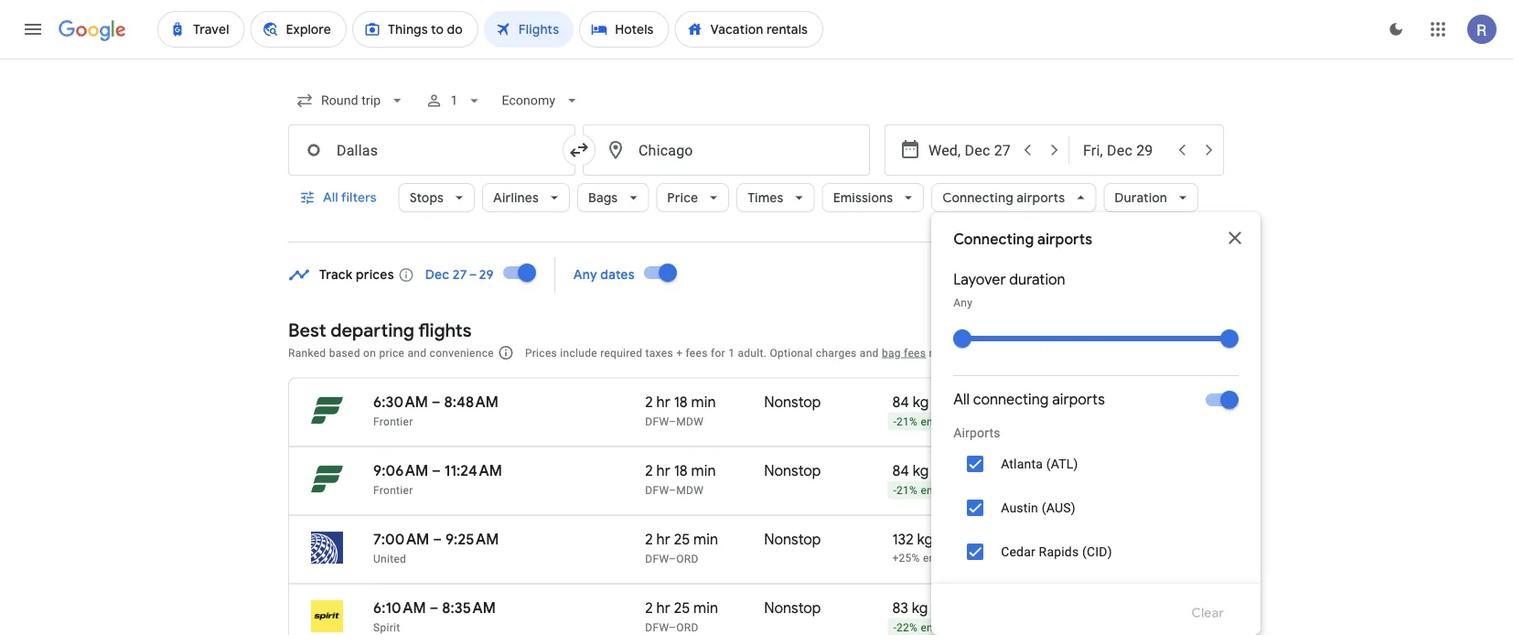Task type: vqa. For each thing, say whether or not it's contained in the screenshot.
Kg corresponding to 83 kg CO -22% emissions
yes



Task type: describe. For each thing, give the bounding box(es) containing it.
6:30 am
[[373, 393, 428, 411]]

hr for 8:48 am
[[657, 393, 671, 411]]

+25% emissions
[[893, 552, 976, 565]]

1 vertical spatial connecting airports
[[954, 230, 1093, 249]]

optional
[[770, 346, 813, 359]]

nonstop for 11:24 am
[[764, 461, 821, 480]]

total duration 2 hr 18 min. element for 8:48 am
[[645, 393, 764, 414]]

austin
[[1001, 500, 1039, 515]]

leaves dallas/fort worth international airport at 9:06 am on wednesday, december 27 and arrives at chicago midway international airport at 11:24 am on wednesday, december 27. element
[[373, 461, 502, 480]]

best departing flights
[[288, 318, 472, 342]]

learn more about ranking image
[[498, 345, 514, 361]]

convenience
[[430, 346, 494, 359]]

83 kg co -22% emissions
[[893, 598, 974, 634]]

2 hr 25 min dfw – ord for 9:25 am
[[645, 530, 718, 565]]

austin (aus)
[[1001, 500, 1076, 515]]

Departure text field
[[929, 125, 1013, 175]]

132
[[893, 530, 914, 549]]

– inside 7:00 am – 9:25 am united
[[433, 530, 442, 549]]

stops button
[[399, 176, 475, 220]]

Departure time: 7:00 AM. text field
[[373, 530, 430, 549]]

6:10 am – 8:35 am spirit
[[373, 598, 496, 634]]

21% inside the 84 kg co 2 -21% emissions
[[897, 416, 918, 428]]

-21% emissions
[[894, 484, 974, 497]]

sort
[[1149, 344, 1175, 361]]

date grid button
[[963, 257, 1081, 290]]

Departure time: 9:06 AM. text field
[[373, 461, 429, 480]]

mdw for 11:24 am
[[676, 484, 704, 496]]

min for 11:24 am
[[691, 461, 716, 480]]

nonstop for 8:35 am
[[764, 598, 821, 617]]

spirit
[[373, 621, 400, 634]]

all for all filters
[[323, 189, 338, 206]]

27 – 29
[[453, 267, 494, 283]]

all filters
[[323, 189, 377, 206]]

any dates
[[574, 267, 635, 283]]

atlanta
[[1001, 456, 1043, 471]]

min for 9:25 am
[[694, 530, 718, 549]]

frontier for 9:06 am
[[373, 484, 413, 496]]

for
[[711, 346, 726, 359]]

include
[[560, 346, 597, 359]]

all connecting airports
[[954, 390, 1105, 409]]

departing
[[331, 318, 414, 342]]

2 inside the 84 kg co 2 -21% emissions
[[955, 398, 962, 414]]

2 - from the top
[[894, 484, 897, 497]]

connecting
[[973, 390, 1049, 409]]

ord for 8:35 am
[[676, 621, 699, 634]]

passenger
[[987, 346, 1041, 359]]

best
[[288, 318, 326, 342]]

flights
[[418, 318, 472, 342]]

hr for 9:25 am
[[657, 530, 671, 549]]

+25%
[[893, 552, 920, 565]]

assistance
[[1044, 346, 1100, 359]]

83
[[893, 598, 909, 617]]

price
[[667, 189, 698, 206]]

price button
[[656, 176, 730, 220]]

atlanta (atl)
[[1001, 456, 1078, 471]]

2 for 8:35 am
[[645, 598, 653, 617]]

Departure time: 6:30 AM. text field
[[373, 393, 428, 411]]

– inside 6:10 am – 8:35 am spirit
[[430, 598, 439, 617]]

rapids
[[1039, 544, 1079, 559]]

– inside 9:06 am – 11:24 am frontier
[[432, 461, 441, 480]]

hr for 8:35 am
[[657, 598, 671, 617]]

1 button
[[418, 79, 491, 123]]

times button
[[737, 176, 815, 220]]

frontier for 6:30 am
[[373, 415, 413, 428]]

2 inside the 132 kg co 2
[[960, 536, 966, 551]]

airports inside popup button
[[1017, 189, 1066, 206]]

airports
[[954, 425, 1001, 440]]

date
[[1010, 265, 1039, 282]]

Arrival time: 9:25 AM. text field
[[446, 530, 499, 549]]

this price for this flight doesn't include overhead bin access. if you need a carry-on bag, use the bags filter to update prices. image
[[1096, 528, 1118, 550]]

6:10 am
[[373, 598, 426, 617]]

min for 8:35 am
[[694, 598, 718, 617]]

co for 132 kg co 2
[[937, 530, 960, 549]]

6:30 am – 8:48 am frontier
[[373, 393, 499, 428]]

sort by:
[[1149, 344, 1196, 361]]

connecting airports button
[[932, 176, 1097, 220]]

may
[[929, 346, 951, 359]]

2 for 11:24 am
[[645, 461, 653, 480]]

layover duration any
[[954, 270, 1066, 309]]

bag
[[882, 346, 901, 359]]

+
[[676, 346, 683, 359]]

dec
[[425, 267, 450, 283]]

sort by: button
[[1141, 336, 1225, 369]]

date grid
[[1010, 265, 1067, 282]]

84 kg co
[[893, 461, 955, 480]]

duration button
[[1104, 176, 1199, 220]]

mdw for 8:48 am
[[676, 415, 704, 428]]

11:24 am
[[445, 461, 502, 480]]

total duration 2 hr 25 min. element for 83
[[645, 598, 764, 620]]

Arrival time: 8:35 AM. text field
[[442, 598, 496, 617]]

2 21% from the top
[[897, 484, 918, 497]]

25 for 9:25 am
[[674, 530, 690, 549]]

Arrival time: 11:24 AM. text field
[[445, 461, 502, 480]]

passenger assistance button
[[987, 346, 1100, 359]]

(aus)
[[1042, 500, 1076, 515]]

charges
[[816, 346, 857, 359]]

dates
[[601, 267, 635, 283]]

2 hr 18 min dfw – mdw for 8:48 am
[[645, 393, 716, 428]]

any inside "find the best price" region
[[574, 267, 597, 283]]

Return text field
[[1084, 125, 1168, 175]]

round
[[1101, 553, 1131, 566]]

1 and from the left
[[408, 346, 427, 359]]

co for 84 kg co
[[932, 461, 955, 480]]

7:00 am – 9:25 am united
[[373, 530, 499, 565]]

track prices
[[319, 267, 394, 283]]

2 hr 25 min dfw – ord for 8:35 am
[[645, 598, 718, 634]]

by:
[[1178, 344, 1196, 361]]

connecting airports inside popup button
[[943, 189, 1066, 206]]

7:00 am
[[373, 530, 430, 549]]

dfw for 9:25 am
[[645, 552, 669, 565]]

layover
[[954, 270, 1006, 289]]

price
[[379, 346, 405, 359]]

leaves dallas/fort worth international airport at 6:10 am on wednesday, december 27 and arrives at o'hare international airport at 8:35 am on wednesday, december 27. element
[[373, 598, 496, 617]]

airlines
[[493, 189, 539, 206]]

emissions
[[833, 189, 893, 206]]

loading results progress bar
[[0, 59, 1514, 62]]

9:06 am
[[373, 461, 429, 480]]

leaves dallas/fort worth international airport at 7:00 am on wednesday, december 27 and arrives at o'hare international airport at 9:25 am on wednesday, december 27. element
[[373, 530, 499, 549]]



Task type: locate. For each thing, give the bounding box(es) containing it.
0 vertical spatial 84
[[893, 393, 910, 411]]

1 vertical spatial 2 hr 18 min dfw – mdw
[[645, 461, 716, 496]]

emissions inside the 84 kg co 2 -21% emissions
[[921, 416, 974, 428]]

(atl)
[[1047, 456, 1078, 471]]

2 fees from the left
[[904, 346, 926, 359]]

round trip
[[1101, 553, 1151, 566]]

co inside the 84 kg co 2 -21% emissions
[[932, 393, 955, 411]]

1 total duration 2 hr 25 min. element from the top
[[645, 530, 764, 551]]

fees right bag
[[904, 346, 926, 359]]

1 vertical spatial frontier
[[373, 484, 413, 496]]

nonstop for 9:25 am
[[764, 530, 821, 549]]

1 18 from the top
[[674, 393, 688, 411]]

–
[[432, 393, 441, 411], [669, 415, 676, 428], [432, 461, 441, 480], [669, 484, 676, 496], [433, 530, 442, 549], [669, 552, 676, 565], [430, 598, 439, 617], [669, 621, 676, 634]]

connecting airports up date grid button
[[954, 230, 1093, 249]]

84 inside the 84 kg co 2 -21% emissions
[[893, 393, 910, 411]]

co up -21% emissions
[[932, 461, 955, 480]]

kg for 83 kg co -22% emissions
[[912, 598, 928, 617]]

emissions down the 132 kg co 2
[[923, 552, 976, 565]]

2 hr 18 min dfw – mdw
[[645, 393, 716, 428], [645, 461, 716, 496]]

dfw for 8:48 am
[[645, 415, 669, 428]]

swap origin and destination. image
[[568, 139, 590, 161]]

1 inside popup button
[[451, 93, 458, 108]]

prices
[[356, 267, 394, 283]]

84 up -21% emissions
[[893, 461, 910, 480]]

2 hr from the top
[[657, 461, 671, 480]]

18 for 8:48 am
[[674, 393, 688, 411]]

2 ord from the top
[[676, 621, 699, 634]]

84
[[893, 393, 910, 411], [893, 461, 910, 480]]

2 dfw from the top
[[645, 484, 669, 496]]

ord
[[676, 552, 699, 565], [676, 621, 699, 634]]

- up 84 kg co
[[894, 416, 897, 428]]

hr
[[657, 393, 671, 411], [657, 461, 671, 480], [657, 530, 671, 549], [657, 598, 671, 617]]

0 horizontal spatial fees
[[686, 346, 708, 359]]

1 horizontal spatial and
[[860, 346, 879, 359]]

frontier down "departure time: 9:06 am." text field
[[373, 484, 413, 496]]

132 kg co 2
[[893, 530, 966, 551]]

total duration 2 hr 25 min. element
[[645, 530, 764, 551], [645, 598, 764, 620]]

2 total duration 2 hr 18 min. element from the top
[[645, 461, 764, 483]]

taxes
[[646, 346, 673, 359]]

25
[[674, 530, 690, 549], [674, 598, 690, 617]]

find the best price region
[[288, 251, 1225, 305]]

1 2 hr 18 min dfw – mdw from the top
[[645, 393, 716, 428]]

nonstop flight. element
[[764, 393, 821, 414], [764, 461, 821, 483], [764, 530, 821, 551], [764, 598, 821, 620]]

2 hr 25 min dfw – ord
[[645, 530, 718, 565], [645, 598, 718, 634]]

ranked
[[288, 346, 326, 359]]

nonstop flight. element for 9:25 am
[[764, 530, 821, 551]]

1 vertical spatial 18
[[674, 461, 688, 480]]

2 25 from the top
[[674, 598, 690, 617]]

nonstop flight. element for 11:24 am
[[764, 461, 821, 483]]

0 vertical spatial 21%
[[897, 416, 918, 428]]

kg down bag fees button
[[913, 393, 929, 411]]

frontier inside 6:30 am – 8:48 am frontier
[[373, 415, 413, 428]]

1 horizontal spatial 1
[[729, 346, 735, 359]]

nonstop flight. element for 8:48 am
[[764, 393, 821, 414]]

84 down bag fees button
[[893, 393, 910, 411]]

1 vertical spatial 21%
[[897, 484, 918, 497]]

co right the 83
[[932, 598, 954, 617]]

2 mdw from the top
[[676, 484, 704, 496]]

0 vertical spatial total duration 2 hr 25 min. element
[[645, 530, 764, 551]]

1 vertical spatial 84
[[893, 461, 910, 480]]

connecting inside popup button
[[943, 189, 1014, 206]]

and right price
[[408, 346, 427, 359]]

total duration 2 hr 25 min. element for 132
[[645, 530, 764, 551]]

0 horizontal spatial all
[[323, 189, 338, 206]]

(cid)
[[1083, 544, 1113, 559]]

total duration 2 hr 18 min. element
[[645, 393, 764, 414], [645, 461, 764, 483]]

main menu image
[[22, 18, 44, 40]]

3 nonstop from the top
[[764, 530, 821, 549]]

0 vertical spatial all
[[323, 189, 338, 206]]

kg for 132 kg co 2
[[917, 530, 934, 549]]

all for all connecting airports
[[954, 390, 970, 409]]

trip
[[1134, 553, 1151, 566]]

2 hr 18 min dfw – mdw for 11:24 am
[[645, 461, 716, 496]]

leaves dallas/fort worth international airport at 6:30 am on wednesday, december 27 and arrives at chicago midway international airport at 8:48 am on wednesday, december 27. element
[[373, 393, 499, 411]]

84 kg co 2 -21% emissions
[[893, 393, 974, 428]]

any inside layover duration any
[[954, 297, 973, 309]]

on
[[363, 346, 376, 359]]

3 dfw from the top
[[645, 552, 669, 565]]

– inside 6:30 am – 8:48 am frontier
[[432, 393, 441, 411]]

ord for 9:25 am
[[676, 552, 699, 565]]

min
[[691, 393, 716, 411], [691, 461, 716, 480], [694, 530, 718, 549], [694, 598, 718, 617]]

airports up grid
[[1038, 230, 1093, 249]]

1 vertical spatial all
[[954, 390, 970, 409]]

2 for 8:48 am
[[645, 393, 653, 411]]

- down the 83
[[894, 622, 897, 634]]

1 vertical spatial any
[[954, 297, 973, 309]]

9:06 am – 11:24 am frontier
[[373, 461, 502, 496]]

1 vertical spatial total duration 2 hr 25 min. element
[[645, 598, 764, 620]]

learn more about tracked prices image
[[398, 267, 414, 283]]

1 vertical spatial mdw
[[676, 484, 704, 496]]

co up +25% emissions
[[937, 530, 960, 549]]

0 vertical spatial 1
[[451, 93, 458, 108]]

kg inside the 132 kg co 2
[[917, 530, 934, 549]]

dec 27 – 29
[[425, 267, 494, 283]]

1 total duration 2 hr 18 min. element from the top
[[645, 393, 764, 414]]

2 84 from the top
[[893, 461, 910, 480]]

kg up -21% emissions
[[913, 461, 929, 480]]

frontier down 6:30 am text box
[[373, 415, 413, 428]]

close dialog image
[[1225, 227, 1247, 249]]

21% up 84 kg co
[[897, 416, 918, 428]]

co inside 83 kg co -22% emissions
[[932, 598, 954, 617]]

frontier inside 9:06 am – 11:24 am frontier
[[373, 484, 413, 496]]

22%
[[897, 622, 918, 634]]

1 mdw from the top
[[676, 415, 704, 428]]

Departure time: 6:10 AM. text field
[[373, 598, 426, 617]]

bags button
[[578, 176, 649, 220]]

0 vertical spatial frontier
[[373, 415, 413, 428]]

this price for this flight doesn't include overhead bin access. if you need a carry-on bag, use the bags filter to update prices. image
[[1098, 391, 1120, 412]]

2 for 9:25 am
[[645, 530, 653, 549]]

fees right +
[[686, 346, 708, 359]]

3 nonstop flight. element from the top
[[764, 530, 821, 551]]

9:25 am
[[446, 530, 499, 549]]

1 vertical spatial -
[[894, 484, 897, 497]]

1 25 from the top
[[674, 530, 690, 549]]

total duration 2 hr 18 min. element for 11:24 am
[[645, 461, 764, 483]]

1 vertical spatial ord
[[676, 621, 699, 634]]

apply.
[[954, 346, 984, 359]]

adult.
[[738, 346, 767, 359]]

1 horizontal spatial any
[[954, 297, 973, 309]]

None search field
[[288, 79, 1261, 635]]

8:35 am
[[442, 598, 496, 617]]

best departing flights main content
[[288, 251, 1225, 635]]

0 vertical spatial 2 hr 18 min dfw – mdw
[[645, 393, 716, 428]]

2 vertical spatial airports
[[1053, 390, 1105, 409]]

0 vertical spatial connecting airports
[[943, 189, 1066, 206]]

connecting
[[943, 189, 1014, 206], [954, 230, 1034, 249]]

1 84 from the top
[[893, 393, 910, 411]]

1 horizontal spatial fees
[[904, 346, 926, 359]]

2 frontier from the top
[[373, 484, 413, 496]]

0 vertical spatial 25
[[674, 530, 690, 549]]

grid
[[1042, 265, 1067, 282]]

18
[[674, 393, 688, 411], [674, 461, 688, 480]]

1 dfw from the top
[[645, 415, 669, 428]]

kg inside 83 kg co -22% emissions
[[912, 598, 928, 617]]

84 for 84 kg co 2 -21% emissions
[[893, 393, 910, 411]]

4 hr from the top
[[657, 598, 671, 617]]

cedar rapids (cid)
[[1001, 544, 1113, 559]]

prices include required taxes + fees for 1 adult. optional charges and bag fees may apply. passenger assistance
[[525, 346, 1100, 359]]

3 hr from the top
[[657, 530, 671, 549]]

1 nonstop flight. element from the top
[[764, 393, 821, 414]]

21%
[[897, 416, 918, 428], [897, 484, 918, 497]]

8:48 am
[[444, 393, 499, 411]]

track
[[319, 267, 353, 283]]

bag fees button
[[882, 346, 926, 359]]

duration
[[1115, 189, 1168, 206]]

None field
[[288, 84, 414, 117], [494, 84, 588, 117], [288, 84, 414, 117], [494, 84, 588, 117]]

1 vertical spatial connecting
[[954, 230, 1034, 249]]

emissions
[[921, 416, 974, 428], [921, 484, 974, 497], [923, 552, 976, 565], [921, 622, 974, 634]]

and left bag
[[860, 346, 879, 359]]

nonstop for 8:48 am
[[764, 393, 821, 411]]

filters
[[341, 189, 377, 206]]

0 vertical spatial -
[[894, 416, 897, 428]]

4 dfw from the top
[[645, 621, 669, 634]]

84 for 84 kg co
[[893, 461, 910, 480]]

all
[[323, 189, 338, 206], [954, 390, 970, 409]]

bags
[[588, 189, 618, 206]]

18 for 11:24 am
[[674, 461, 688, 480]]

kg right the 83
[[912, 598, 928, 617]]

2 2 hr 18 min dfw – mdw from the top
[[645, 461, 716, 496]]

kg up +25% emissions
[[917, 530, 934, 549]]

all filters button
[[288, 176, 391, 220]]

1 ord from the top
[[676, 552, 699, 565]]

co for 84 kg co 2 -21% emissions
[[932, 393, 955, 411]]

hr for 11:24 am
[[657, 461, 671, 480]]

2 nonstop flight. element from the top
[[764, 461, 821, 483]]

emissions right 22%
[[921, 622, 974, 634]]

airports up date grid
[[1017, 189, 1066, 206]]

prices
[[525, 346, 557, 359]]

any down 'layover'
[[954, 297, 973, 309]]

2 total duration 2 hr 25 min. element from the top
[[645, 598, 764, 620]]

0 vertical spatial mdw
[[676, 415, 704, 428]]

connecting down departure text box
[[943, 189, 1014, 206]]

required
[[600, 346, 643, 359]]

- inside the 84 kg co 2 -21% emissions
[[894, 416, 897, 428]]

2 and from the left
[[860, 346, 879, 359]]

1 frontier from the top
[[373, 415, 413, 428]]

Arrival time: 8:48 AM. text field
[[444, 393, 499, 411]]

0 horizontal spatial and
[[408, 346, 427, 359]]

emissions button
[[822, 176, 924, 220]]

co for 83 kg co -22% emissions
[[932, 598, 954, 617]]

co up airports at the bottom right
[[932, 393, 955, 411]]

2 nonstop from the top
[[764, 461, 821, 480]]

0 vertical spatial any
[[574, 267, 597, 283]]

dfw for 8:35 am
[[645, 621, 669, 634]]

connecting airports
[[943, 189, 1066, 206], [954, 230, 1093, 249]]

21% down 84 kg co
[[897, 484, 918, 497]]

connecting up 'layover'
[[954, 230, 1034, 249]]

united
[[373, 552, 406, 565]]

kg for 84 kg co 2 -21% emissions
[[913, 393, 929, 411]]

all left filters
[[323, 189, 338, 206]]

emissions up 84 kg co
[[921, 416, 974, 428]]

all inside all filters button
[[323, 189, 338, 206]]

25 for 8:35 am
[[674, 598, 690, 617]]

any left dates
[[574, 267, 597, 283]]

none search field containing connecting airports
[[288, 79, 1261, 635]]

co inside the 132 kg co 2
[[937, 530, 960, 549]]

0 vertical spatial total duration 2 hr 18 min. element
[[645, 393, 764, 414]]

1 horizontal spatial all
[[954, 390, 970, 409]]

and
[[408, 346, 427, 359], [860, 346, 879, 359]]

cedar
[[1001, 544, 1036, 559]]

2 vertical spatial -
[[894, 622, 897, 634]]

4 nonstop flight. element from the top
[[764, 598, 821, 620]]

kg for 84 kg co
[[913, 461, 929, 480]]

nonstop flight. element for 8:35 am
[[764, 598, 821, 620]]

- down 84 kg co
[[894, 484, 897, 497]]

dfw
[[645, 415, 669, 428], [645, 484, 669, 496], [645, 552, 669, 565], [645, 621, 669, 634]]

all up airports at the bottom right
[[954, 390, 970, 409]]

- inside 83 kg co -22% emissions
[[894, 622, 897, 634]]

change appearance image
[[1375, 7, 1418, 51]]

0 vertical spatial ord
[[676, 552, 699, 565]]

1 vertical spatial 1
[[729, 346, 735, 359]]

airports
[[1017, 189, 1066, 206], [1038, 230, 1093, 249], [1053, 390, 1105, 409]]

1 21% from the top
[[897, 416, 918, 428]]

1 vertical spatial airports
[[1038, 230, 1093, 249]]

connecting airports down departure text box
[[943, 189, 1066, 206]]

emissions inside 83 kg co -22% emissions
[[921, 622, 974, 634]]

1 2 hr 25 min dfw – ord from the top
[[645, 530, 718, 565]]

1 nonstop from the top
[[764, 393, 821, 411]]

0 horizontal spatial 1
[[451, 93, 458, 108]]

3 - from the top
[[894, 622, 897, 634]]

1 - from the top
[[894, 416, 897, 428]]

0 horizontal spatial any
[[574, 267, 597, 283]]

1 vertical spatial 2 hr 25 min dfw – ord
[[645, 598, 718, 634]]

emissions down 84 kg co
[[921, 484, 974, 497]]

nonstop
[[764, 393, 821, 411], [764, 461, 821, 480], [764, 530, 821, 549], [764, 598, 821, 617]]

dfw for 11:24 am
[[645, 484, 669, 496]]

1 inside best departing flights main content
[[729, 346, 735, 359]]

1 hr from the top
[[657, 393, 671, 411]]

0 vertical spatial 18
[[674, 393, 688, 411]]

kg inside the 84 kg co 2 -21% emissions
[[913, 393, 929, 411]]

2 2 hr 25 min dfw – ord from the top
[[645, 598, 718, 634]]

0 vertical spatial 2 hr 25 min dfw – ord
[[645, 530, 718, 565]]

1 vertical spatial total duration 2 hr 18 min. element
[[645, 461, 764, 483]]

4 nonstop from the top
[[764, 598, 821, 617]]

0 vertical spatial airports
[[1017, 189, 1066, 206]]

airports down assistance
[[1053, 390, 1105, 409]]

2
[[645, 393, 653, 411], [955, 398, 962, 414], [645, 461, 653, 480], [645, 530, 653, 549], [960, 536, 966, 551], [645, 598, 653, 617]]

0 vertical spatial connecting
[[943, 189, 1014, 206]]

2 18 from the top
[[674, 461, 688, 480]]

ranked based on price and convenience
[[288, 346, 494, 359]]

duration
[[1010, 270, 1066, 289]]

min for 8:48 am
[[691, 393, 716, 411]]

stops
[[410, 189, 444, 206]]

1 fees from the left
[[686, 346, 708, 359]]

fees
[[686, 346, 708, 359], [904, 346, 926, 359]]

kg
[[913, 393, 929, 411], [913, 461, 929, 480], [917, 530, 934, 549], [912, 598, 928, 617]]

1 vertical spatial 25
[[674, 598, 690, 617]]

None text field
[[288, 124, 576, 176], [583, 124, 870, 176], [288, 124, 576, 176], [583, 124, 870, 176]]



